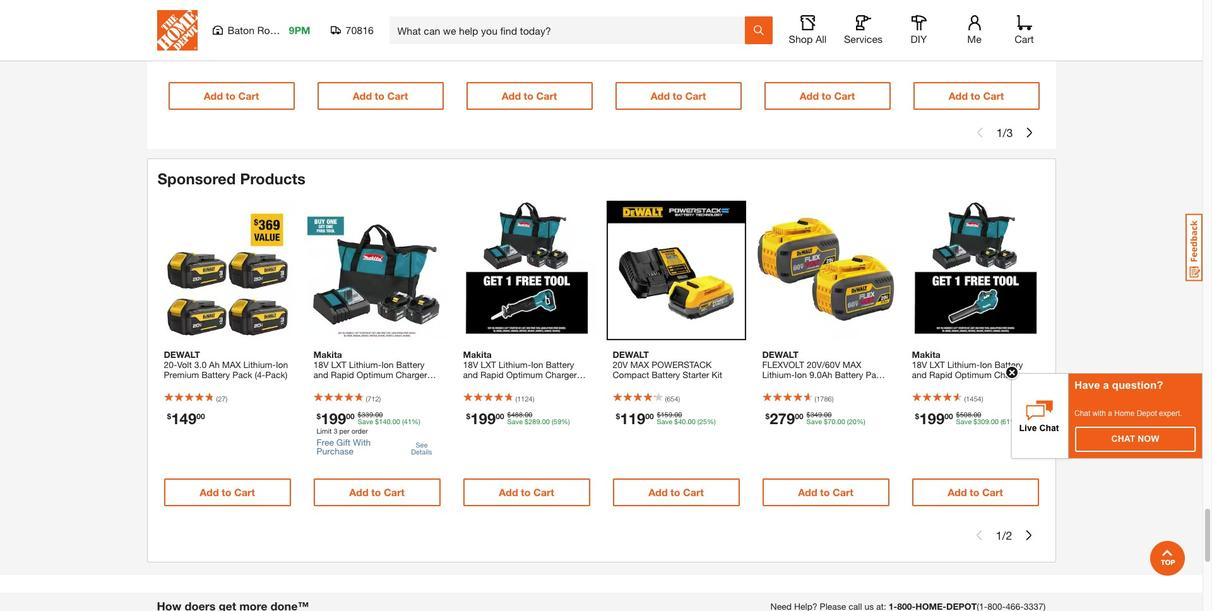 Task type: locate. For each thing, give the bounding box(es) containing it.
%) down blower
[[1010, 417, 1019, 426]]

1 and from the left
[[313, 369, 328, 380]]

max right 20v/60v
[[843, 359, 861, 370]]

ion inside dewalt flexvolt 20v/60v max lithium-ion 9.0ah battery pack (2 pack)
[[795, 369, 807, 380]]

199 left 508 on the bottom right of page
[[919, 410, 945, 427]]

lxt for 18v lxt lithium-ion battery and rapid optimum charger starter pack (5.0ah) with bonus 18v lxt reciprocating saw
[[481, 359, 496, 370]]

4 %) from the left
[[857, 417, 865, 426]]

199 inside $ 199 00 $ 339 . 00 save $ 140 . 00 ( 41 %) limit 3 per order
[[321, 410, 346, 427]]

makita inside makita 18v lxt lithium-ion battery and rapid optimum charger starter pack (5.0ah)
[[313, 349, 342, 360]]

lithium- inside makita 18v lxt lithium-ion battery and rapid optimum charger starter pack (5.0ah) with bonus 18v lxt brushless blower
[[947, 359, 980, 370]]

battery for 18v lxt lithium-ion battery and rapid optimum charger starter pack (5.0ah) with bonus 18v lxt brushless blower
[[995, 359, 1023, 370]]

bonus for saw
[[563, 380, 588, 390]]

starter
[[683, 369, 709, 380], [313, 380, 340, 390], [463, 380, 490, 390], [912, 380, 939, 390]]

optimum up reciprocating
[[506, 369, 543, 380]]

ion up reciprocating
[[531, 359, 543, 370]]

3 and from the left
[[912, 369, 927, 380]]

lithium- right the ah
[[243, 359, 276, 370]]

dewalt 20-volt 3.0 ah max lithium-ion premium battery pack (4-pack)
[[164, 349, 288, 380]]

488
[[511, 410, 523, 419]]

with inside makita 18v lxt lithium-ion battery and rapid optimum charger starter pack (5.0ah) with bonus 18v lxt brushless blower
[[993, 380, 1010, 390]]

dewalt inside dewalt 20v max powerstack compact battery starter kit
[[613, 349, 649, 360]]

2 horizontal spatial rapid
[[929, 369, 952, 380]]

1 %) from the left
[[412, 417, 420, 426]]

%) up see
[[412, 417, 420, 426]]

%) down the saw
[[561, 417, 570, 426]]

70
[[828, 417, 835, 426]]

1 / 2
[[996, 528, 1012, 542]]

20v/60v
[[807, 359, 840, 370]]

%) for flexvolt 20v/60v max lithium-ion 9.0ah battery pack (2 pack)
[[857, 417, 865, 426]]

00 down premium
[[196, 412, 205, 421]]

pack inside makita 18v lxt lithium-ion battery and rapid optimum charger starter pack (5.0ah) with bonus 18v lxt brushless blower
[[941, 380, 961, 390]]

$ 199 00 $ 339 . 00 save $ 140 . 00 ( 41 %) limit 3 per order
[[317, 410, 420, 435]]

save left 309
[[956, 417, 972, 426]]

00 down 654
[[674, 410, 682, 419]]

optimum for 18v lxt lithium-ion battery and rapid optimum charger starter pack (5.0ah) with bonus 18v lxt brushless blower
[[955, 369, 992, 380]]

1 max from the left
[[222, 359, 241, 370]]

rapid
[[331, 369, 354, 380], [480, 369, 504, 380], [929, 369, 952, 380]]

save left 70
[[806, 417, 822, 426]]

1 vertical spatial 3
[[334, 427, 337, 435]]

details
[[411, 447, 432, 456]]

charger inside the makita 18v lxt lithium-ion battery and rapid optimum charger starter pack (5.0ah) with bonus 18v lxt reciprocating saw
[[545, 369, 577, 380]]

1 for 1 / 2
[[996, 528, 1002, 542]]

rapid up 'brushless'
[[929, 369, 952, 380]]

starter inside makita 18v lxt lithium-ion battery and rapid optimum charger starter pack (5.0ah)
[[313, 380, 340, 390]]

1 rapid from the left
[[331, 369, 354, 380]]

save inside $ 199 00 $ 508 . 00 save $ 309 . 00 ( 61 %)
[[956, 417, 972, 426]]

159 right 99
[[953, 54, 964, 62]]

starter inside makita 18v lxt lithium-ion battery and rapid optimum charger starter pack (5.0ah) with bonus 18v lxt brushless blower
[[912, 380, 939, 390]]

pack inside makita 18v lxt lithium-ion battery and rapid optimum charger starter pack (5.0ah)
[[343, 380, 362, 390]]

bonus inside makita 18v lxt lithium-ion battery and rapid optimum charger starter pack (5.0ah) with bonus 18v lxt brushless blower
[[1012, 380, 1037, 390]]

%) inside $ 199 00 $ 508 . 00 save $ 309 . 00 ( 61 %)
[[1010, 417, 1019, 426]]

%) right 70
[[857, 417, 865, 426]]

makita for 18v lxt lithium-ion battery and rapid optimum charger starter pack (5.0ah) with bonus 18v lxt reciprocating saw
[[463, 349, 492, 360]]

free
[[317, 437, 334, 448]]

1 horizontal spatial charger
[[545, 369, 577, 380]]

max right "20v"
[[630, 359, 649, 370]]

. left 309
[[972, 410, 973, 419]]

/ for 2
[[1002, 528, 1006, 542]]

2 horizontal spatial optimum
[[955, 369, 992, 380]]

1 horizontal spatial max
[[630, 359, 649, 370]]

2 optimum from the left
[[506, 369, 543, 380]]

battery up 654
[[652, 369, 680, 380]]

2 save from the left
[[507, 417, 523, 426]]

lithium- inside the makita 18v lxt lithium-ion battery and rapid optimum charger starter pack (5.0ah) with bonus 18v lxt reciprocating saw
[[499, 359, 531, 370]]

119
[[620, 410, 645, 427]]

3.0
[[194, 359, 207, 370]]

00 inside $ 149 00
[[196, 412, 205, 421]]

rapid inside makita 18v lxt lithium-ion battery and rapid optimum charger starter pack (5.0ah)
[[331, 369, 354, 380]]

0 horizontal spatial max
[[222, 359, 241, 370]]

(5.0ah) inside makita 18v lxt lithium-ion battery and rapid optimum charger starter pack (5.0ah)
[[365, 380, 392, 390]]

1 optimum from the left
[[356, 369, 393, 380]]

max right the ah
[[222, 359, 241, 370]]

makita inside the makita 18v lxt lithium-ion battery and rapid optimum charger starter pack (5.0ah) with bonus 18v lxt reciprocating saw
[[463, 349, 492, 360]]

179 inside $ 149 00 $ 179 . 00
[[216, 54, 228, 62]]

3 left next slide image
[[1007, 125, 1013, 139]]

3 rapid from the left
[[929, 369, 952, 380]]

0 horizontal spatial and
[[313, 369, 328, 380]]

reciprocating
[[499, 390, 553, 400]]

( 180
[[370, 24, 383, 32]]

pack for 18v lxt lithium-ion battery and rapid optimum charger starter pack (5.0ah) with bonus 18v lxt brushless blower
[[941, 380, 961, 390]]

ion inside dewalt 20-volt 3.0 ah max lithium-ion premium battery pack (4-pack)
[[276, 359, 288, 370]]

$ 199 00 $ 488 . 00 save $ 289 . 00 ( 59 %)
[[466, 410, 570, 427]]

optimum inside the makita 18v lxt lithium-ion battery and rapid optimum charger starter pack (5.0ah) with bonus 18v lxt reciprocating saw
[[506, 369, 543, 380]]

3 optimum from the left
[[955, 369, 992, 380]]

199 for $ 199 00 $ 488 . 00 save $ 289 . 00 ( 59 %)
[[470, 410, 496, 427]]

bonus inside the makita 18v lxt lithium-ion battery and rapid optimum charger starter pack (5.0ah) with bonus 18v lxt reciprocating saw
[[563, 380, 588, 390]]

199 down "shop"
[[772, 46, 797, 64]]

starter left kit
[[683, 369, 709, 380]]

1 makita from the left
[[313, 349, 342, 360]]

ion for 18v lxt lithium-ion battery and rapid optimum charger starter pack (5.0ah) with bonus 18v lxt brushless blower
[[980, 359, 992, 370]]

with inside the makita 18v lxt lithium-ion battery and rapid optimum charger starter pack (5.0ah) with bonus 18v lxt reciprocating saw
[[544, 380, 561, 390]]

2 bonus from the left
[[1012, 380, 1037, 390]]

5 %) from the left
[[1010, 417, 1019, 426]]

optimum inside makita 18v lxt lithium-ion battery and rapid optimum charger starter pack (5.0ah)
[[356, 369, 393, 380]]

1 charger from the left
[[396, 369, 427, 380]]

lxt inside makita 18v lxt lithium-ion battery and rapid optimum charger starter pack (5.0ah)
[[331, 359, 346, 370]]

ion right (4-
[[276, 359, 288, 370]]

optimum up ( 712 )
[[356, 369, 393, 380]]

kit
[[712, 369, 722, 380]]

me button
[[954, 15, 995, 45]]

0 vertical spatial a
[[1103, 379, 1109, 391]]

. left 289
[[523, 410, 525, 419]]

1 horizontal spatial bonus
[[1012, 380, 1037, 390]]

(5.0ah) for makita 18v lxt lithium-ion battery and rapid optimum charger starter pack (5.0ah) with bonus 18v lxt reciprocating saw
[[514, 380, 542, 390]]

to
[[226, 90, 235, 102], [375, 90, 384, 102], [524, 90, 533, 102], [673, 90, 682, 102], [822, 90, 831, 102], [971, 90, 980, 102], [222, 486, 231, 498], [371, 486, 381, 498], [521, 486, 531, 498], [670, 486, 680, 498], [820, 486, 830, 498], [970, 486, 979, 498]]

$
[[171, 48, 176, 58], [767, 48, 772, 58], [212, 54, 216, 62], [361, 54, 365, 62], [651, 54, 655, 62], [949, 54, 953, 62], [358, 410, 362, 419], [507, 410, 511, 419], [657, 410, 661, 419], [806, 410, 810, 419], [956, 410, 960, 419], [167, 412, 171, 421], [317, 412, 321, 421], [466, 412, 470, 421], [616, 412, 620, 421], [765, 412, 770, 421], [915, 412, 919, 421], [375, 417, 379, 426], [525, 417, 529, 426], [674, 417, 678, 426], [824, 417, 828, 426], [973, 417, 977, 426]]

0 horizontal spatial rapid
[[331, 369, 354, 380]]

lithium- up ( 712 )
[[349, 359, 381, 370]]

1 horizontal spatial pack)
[[772, 380, 794, 390]]

2
[[1006, 528, 1012, 542]]

%) inside $ 199 00 $ 488 . 00 save $ 289 . 00 ( 59 %)
[[561, 417, 570, 426]]

depot
[[1137, 409, 1157, 418]]

rapid inside the makita 18v lxt lithium-ion battery and rapid optimum charger starter pack (5.0ah) with bonus 18v lxt reciprocating saw
[[480, 369, 504, 380]]

pack) right the ah
[[265, 369, 287, 380]]

(5.0ah) inside makita 18v lxt lithium-ion battery and rapid optimum charger starter pack (5.0ah) with bonus 18v lxt brushless blower
[[963, 380, 991, 390]]

battery right 9.0ah
[[835, 369, 863, 380]]

1 bonus from the left
[[563, 380, 588, 390]]

pack right 20v/60v
[[866, 369, 886, 380]]

dewalt inside dewalt 20-volt 3.0 ah max lithium-ion premium battery pack (4-pack)
[[164, 349, 200, 360]]

lithium- inside makita 18v lxt lithium-ion battery and rapid optimum charger starter pack (5.0ah)
[[349, 359, 381, 370]]

) for makita 18v lxt lithium-ion battery and rapid optimum charger starter pack (5.0ah) with bonus 18v lxt reciprocating saw
[[533, 395, 534, 403]]

save for 20v max powerstack compact battery starter kit
[[657, 417, 672, 426]]

save for 18v lxt lithium-ion battery and rapid optimum charger starter pack (5.0ah) with bonus 18v lxt brushless blower
[[956, 417, 972, 426]]

00 left the 488
[[496, 412, 504, 421]]

1 left 2 on the right bottom of page
[[996, 528, 1002, 542]]

1786
[[816, 395, 832, 403]]

volt
[[177, 359, 192, 370]]

1 dewalt from the left
[[164, 349, 200, 360]]

0 vertical spatial /
[[1003, 125, 1007, 139]]

save inside $ 199 00 $ 488 . 00 save $ 289 . 00 ( 59 %)
[[507, 417, 523, 426]]

0 vertical spatial 3
[[1007, 125, 1013, 139]]

charger for 18v lxt lithium-ion battery and rapid optimum charger starter pack (5.0ah)
[[396, 369, 427, 380]]

.
[[228, 54, 230, 62], [377, 54, 379, 62], [666, 54, 668, 62], [964, 54, 966, 62], [373, 410, 375, 419], [523, 410, 525, 419], [672, 410, 674, 419], [822, 410, 824, 419], [972, 410, 973, 419], [390, 417, 392, 426], [540, 417, 542, 426], [686, 417, 688, 426], [835, 417, 837, 426], [989, 417, 991, 426]]

have a question?
[[1074, 379, 1163, 391]]

starter for 18v lxt lithium-ion battery and rapid optimum charger starter pack (5.0ah) with bonus 18v lxt reciprocating saw
[[463, 380, 490, 390]]

dewalt up premium
[[164, 349, 200, 360]]

2 makita from the left
[[463, 349, 492, 360]]

( 27 )
[[216, 395, 227, 403]]

battery inside dewalt flexvolt 20v/60v max lithium-ion 9.0ah battery pack (2 pack)
[[835, 369, 863, 380]]

brushless
[[947, 390, 986, 400]]

rapid for 18v lxt lithium-ion battery and rapid optimum charger starter pack (5.0ah) with bonus 18v lxt brushless blower
[[929, 369, 952, 380]]

makita
[[313, 349, 342, 360], [463, 349, 492, 360], [912, 349, 940, 360]]

ion inside the makita 18v lxt lithium-ion battery and rapid optimum charger starter pack (5.0ah) with bonus 18v lxt reciprocating saw
[[531, 359, 543, 370]]

and inside makita 18v lxt lithium-ion battery and rapid optimum charger starter pack (5.0ah)
[[313, 369, 328, 380]]

%) inside $ 199 00 $ 339 . 00 save $ 140 . 00 ( 41 %) limit 3 per order
[[412, 417, 420, 426]]

1
[[996, 125, 1003, 139], [996, 528, 1002, 542]]

makita inside makita 18v lxt lithium-ion battery and rapid optimum charger starter pack (5.0ah) with bonus 18v lxt brushless blower
[[912, 349, 940, 360]]

199 down 70816
[[365, 54, 377, 62]]

lithium- inside dewalt flexvolt 20v/60v max lithium-ion 9.0ah battery pack (2 pack)
[[762, 369, 795, 380]]

1 horizontal spatial with
[[993, 380, 1010, 390]]

0 horizontal spatial makita
[[313, 349, 342, 360]]

chat
[[1111, 434, 1135, 444]]

charger up the 41
[[396, 369, 427, 380]]

( inside $ 119 00 $ 159 . 00 save $ 40 . 00 ( 25 %)
[[697, 417, 699, 426]]

dewalt
[[164, 349, 200, 360], [613, 349, 649, 360], [762, 349, 798, 360]]

pack up the 488
[[492, 380, 512, 390]]

18v lxt lithium-ion battery and rapid optimum charger starter pack (5.0ah) with bonus 18v lxt brushless blower image
[[906, 201, 1045, 340]]

$ 279 00 $ 349 . 00 save $ 70 . 00 ( 20 %)
[[765, 410, 865, 427]]

the home depot logo image
[[157, 10, 197, 51]]

1 vertical spatial a
[[1108, 409, 1112, 418]]

18v inside makita 18v lxt lithium-ion battery and rapid optimum charger starter pack (5.0ah)
[[313, 359, 329, 370]]

/ right this is the first slide image
[[1003, 125, 1007, 139]]

battery inside dewalt 20-volt 3.0 ah max lithium-ion premium battery pack (4-pack)
[[201, 369, 230, 380]]

battery up the saw
[[546, 359, 574, 370]]

ion up 140
[[381, 359, 394, 370]]

99
[[920, 46, 937, 64]]

starter up limit
[[313, 380, 340, 390]]

battery for 20v max powerstack compact battery starter kit
[[652, 369, 680, 380]]

pack) right (2
[[772, 380, 794, 390]]

1 horizontal spatial and
[[463, 369, 478, 380]]

and inside the makita 18v lxt lithium-ion battery and rapid optimum charger starter pack (5.0ah) with bonus 18v lxt reciprocating saw
[[463, 369, 478, 380]]

chat with a home depot expert.
[[1074, 409, 1182, 418]]

chat
[[1074, 409, 1090, 418]]

00 left 40
[[645, 412, 654, 421]]

(2
[[762, 380, 769, 390]]

products
[[240, 170, 305, 188]]

3 max from the left
[[843, 359, 861, 370]]

159
[[953, 54, 964, 62], [661, 410, 672, 419]]

0 vertical spatial 1
[[996, 125, 1003, 139]]

save
[[358, 417, 373, 426], [507, 417, 523, 426], [657, 417, 672, 426], [806, 417, 822, 426], [956, 417, 972, 426]]

save up order
[[358, 417, 373, 426]]

1 vertical spatial /
[[1002, 528, 1006, 542]]

lithium- for 18v lxt lithium-ion battery and rapid optimum charger starter pack (5.0ah) with bonus 18v lxt brushless blower
[[947, 359, 980, 370]]

and inside makita 18v lxt lithium-ion battery and rapid optimum charger starter pack (5.0ah) with bonus 18v lxt brushless blower
[[912, 369, 927, 380]]

0 vertical spatial 159
[[953, 54, 964, 62]]

charger for 18v lxt lithium-ion battery and rapid optimum charger starter pack (5.0ah) with bonus 18v lxt brushless blower
[[994, 369, 1026, 380]]

flexvolt
[[762, 359, 804, 370]]

save inside $ 119 00 $ 159 . 00 save $ 40 . 00 ( 25 %)
[[657, 417, 672, 426]]

ion for 18v lxt lithium-ion battery and rapid optimum charger starter pack (5.0ah) with bonus 18v lxt reciprocating saw
[[531, 359, 543, 370]]

20-volt 3.0 ah max lithium-ion premium battery pack (4-pack) image
[[157, 201, 297, 340]]

3 (5.0ah) from the left
[[963, 380, 991, 390]]

1 save from the left
[[358, 417, 373, 426]]

ion left 9.0ah
[[795, 369, 807, 380]]

lithium- left 9.0ah
[[762, 369, 795, 380]]

rapid inside makita 18v lxt lithium-ion battery and rapid optimum charger starter pack (5.0ah) with bonus 18v lxt brushless blower
[[929, 369, 952, 380]]

%) for 20v max powerstack compact battery starter kit
[[707, 417, 716, 426]]

2 (5.0ah) from the left
[[514, 380, 542, 390]]

starter inside dewalt 20v max powerstack compact battery starter kit
[[683, 369, 709, 380]]

free gift with purchase
[[317, 437, 371, 457]]

179
[[474, 46, 499, 64], [216, 54, 228, 62]]

rapid up reciprocating
[[480, 369, 504, 380]]

) for makita 18v lxt lithium-ion battery and rapid optimum charger starter pack (5.0ah)
[[379, 395, 381, 403]]

dewalt up compact
[[613, 349, 649, 360]]

starter for 18v lxt lithium-ion battery and rapid optimum charger starter pack (5.0ah) with bonus 18v lxt brushless blower
[[912, 380, 939, 390]]

and for 18v lxt lithium-ion battery and rapid optimum charger starter pack (5.0ah)
[[313, 369, 328, 380]]

2 horizontal spatial and
[[912, 369, 927, 380]]

pack left (4-
[[232, 369, 252, 380]]

optimum for 18v lxt lithium-ion battery and rapid optimum charger starter pack (5.0ah) with bonus 18v lxt reciprocating saw
[[506, 369, 543, 380]]

$ inside $ 149 00
[[167, 412, 171, 421]]

save inside $ 279 00 $ 349 . 00 save $ 70 . 00 ( 20 %)
[[806, 417, 822, 426]]

1 horizontal spatial optimum
[[506, 369, 543, 380]]

2 dewalt from the left
[[613, 349, 649, 360]]

. right 89
[[666, 54, 668, 62]]

compact
[[613, 369, 649, 380]]

1 (5.0ah) from the left
[[365, 380, 392, 390]]

charger inside makita 18v lxt lithium-ion battery and rapid optimum charger starter pack (5.0ah)
[[396, 369, 427, 380]]

What can we help you find today? search field
[[397, 17, 744, 44]]

(5.0ah) up ( 1454 )
[[963, 380, 991, 390]]

pack up 339
[[343, 380, 362, 390]]

a left home
[[1108, 409, 1112, 418]]

and for 18v lxt lithium-ion battery and rapid optimum charger starter pack (5.0ah) with bonus 18v lxt reciprocating saw
[[463, 369, 478, 380]]

0 horizontal spatial pack)
[[265, 369, 287, 380]]

1 horizontal spatial rapid
[[480, 369, 504, 380]]

18v lxt lithium-ion battery and rapid optimum charger starter pack (5.0ah) with bonus 18v lxt reciprocating saw image
[[457, 201, 596, 340]]

flexvolt 20v/60v max lithium-ion 9.0ah battery pack (2 pack) image
[[756, 201, 895, 340]]

508
[[960, 410, 972, 419]]

diy
[[911, 33, 927, 45]]

charger up the saw
[[545, 369, 577, 380]]

per
[[339, 427, 350, 435]]

pack up 508 on the bottom right of page
[[941, 380, 961, 390]]

2 horizontal spatial max
[[843, 359, 861, 370]]

0 horizontal spatial optimum
[[356, 369, 393, 380]]

lithium- inside dewalt 20-volt 3.0 ah max lithium-ion premium battery pack (4-pack)
[[243, 359, 276, 370]]

(5.0ah) up 712
[[365, 380, 392, 390]]

1 right this is the first slide image
[[996, 125, 1003, 139]]

00 right 70
[[837, 417, 845, 426]]

. inside $ 149 00 $ 179 . 00
[[228, 54, 230, 62]]

2 and from the left
[[463, 369, 478, 380]]

2 horizontal spatial charger
[[994, 369, 1026, 380]]

159 down ( 654 )
[[661, 410, 672, 419]]

0 horizontal spatial charger
[[396, 369, 427, 380]]

ion inside makita 18v lxt lithium-ion battery and rapid optimum charger starter pack (5.0ah) with bonus 18v lxt brushless blower
[[980, 359, 992, 370]]

battery inside dewalt 20v max powerstack compact battery starter kit
[[652, 369, 680, 380]]

and
[[313, 369, 328, 380], [463, 369, 478, 380], [912, 369, 927, 380]]

dewalt inside dewalt flexvolt 20v/60v max lithium-ion 9.0ah battery pack (2 pack)
[[762, 349, 798, 360]]

18v
[[313, 359, 329, 370], [463, 359, 478, 370], [912, 359, 927, 370], [463, 390, 478, 400], [912, 390, 927, 400]]

( 9119 )
[[966, 24, 984, 32]]

pack) inside dewalt flexvolt 20v/60v max lithium-ion 9.0ah battery pack (2 pack)
[[772, 380, 794, 390]]

18v for 18v lxt lithium-ion battery and rapid optimum charger starter pack (5.0ah) with bonus 18v lxt reciprocating saw
[[463, 359, 478, 370]]

3 makita from the left
[[912, 349, 940, 360]]

4 save from the left
[[806, 417, 822, 426]]

with for blower
[[993, 380, 1010, 390]]

2 %) from the left
[[561, 417, 570, 426]]

. down me button
[[964, 54, 966, 62]]

rapid up $ 199 00 $ 339 . 00 save $ 140 . 00 ( 41 %) limit 3 per order
[[331, 369, 354, 380]]

charger inside makita 18v lxt lithium-ion battery and rapid optimum charger starter pack (5.0ah) with bonus 18v lxt brushless blower
[[994, 369, 1026, 380]]

3 %) from the left
[[707, 417, 716, 426]]

1 horizontal spatial 3
[[1007, 125, 1013, 139]]

a right have
[[1103, 379, 1109, 391]]

starter inside the makita 18v lxt lithium-ion battery and rapid optimum charger starter pack (5.0ah) with bonus 18v lxt reciprocating saw
[[463, 380, 490, 390]]

1 horizontal spatial (5.0ah)
[[514, 380, 542, 390]]

ion inside makita 18v lxt lithium-ion battery and rapid optimum charger starter pack (5.0ah)
[[381, 359, 394, 370]]

starter left 'brushless'
[[912, 380, 939, 390]]

lithium- up 'brushless'
[[947, 359, 980, 370]]

. down "180"
[[377, 54, 379, 62]]

2 max from the left
[[630, 359, 649, 370]]

battery inside the makita 18v lxt lithium-ion battery and rapid optimum charger starter pack (5.0ah) with bonus 18v lxt reciprocating saw
[[546, 359, 574, 370]]

%) right 40
[[707, 417, 716, 426]]

cart
[[1015, 33, 1034, 45], [238, 90, 259, 102], [387, 90, 408, 102], [536, 90, 557, 102], [685, 90, 706, 102], [834, 90, 855, 102], [983, 90, 1004, 102], [234, 486, 255, 498], [384, 486, 405, 498], [533, 486, 554, 498], [683, 486, 704, 498], [833, 486, 853, 498], [982, 486, 1003, 498]]

199 up free
[[321, 410, 346, 427]]

optimum inside makita 18v lxt lithium-ion battery and rapid optimum charger starter pack (5.0ah) with bonus 18v lxt brushless blower
[[955, 369, 992, 380]]

sponsored
[[157, 170, 236, 188]]

dewalt up (2
[[762, 349, 798, 360]]

a
[[1103, 379, 1109, 391], [1108, 409, 1112, 418]]

3 dewalt from the left
[[762, 349, 798, 360]]

( inside $ 199 00 $ 339 . 00 save $ 140 . 00 ( 41 %) limit 3 per order
[[402, 417, 404, 426]]

/ for 3
[[1003, 125, 1007, 139]]

chat now link
[[1076, 427, 1195, 451]]

( link
[[764, 12, 890, 29]]

battery up 27
[[201, 369, 230, 380]]

0 horizontal spatial bonus
[[563, 380, 588, 390]]

0 horizontal spatial 159
[[661, 410, 672, 419]]

%) inside $ 279 00 $ 349 . 00 save $ 70 . 00 ( 20 %)
[[857, 417, 865, 426]]

0 horizontal spatial with
[[544, 380, 561, 390]]

battery inside makita 18v lxt lithium-ion battery and rapid optimum charger starter pack (5.0ah) with bonus 18v lxt brushless blower
[[995, 359, 1023, 370]]

20v
[[613, 359, 628, 370]]

/ right this is the first slide icon
[[1002, 528, 1006, 542]]

save left 40
[[657, 417, 672, 426]]

) for dewalt 20-volt 3.0 ah max lithium-ion premium battery pack (4-pack)
[[226, 395, 227, 403]]

199 left the 488
[[470, 410, 496, 427]]

3 charger from the left
[[994, 369, 1026, 380]]

next slide image
[[1024, 128, 1034, 138]]

. left 140
[[373, 410, 375, 419]]

00 left 508 on the bottom right of page
[[945, 412, 953, 421]]

2 charger from the left
[[545, 369, 577, 380]]

2 rapid from the left
[[480, 369, 504, 380]]

ion up blower
[[980, 359, 992, 370]]

00 left 349
[[795, 412, 803, 421]]

$ 199 . 00
[[361, 54, 387, 62]]

lithium-
[[243, 359, 276, 370], [349, 359, 381, 370], [499, 359, 531, 370], [947, 359, 980, 370], [762, 369, 795, 380]]

2 horizontal spatial with
[[1092, 409, 1106, 418]]

diy button
[[899, 15, 939, 45]]

2 horizontal spatial makita
[[912, 349, 940, 360]]

battery inside makita 18v lxt lithium-ion battery and rapid optimum charger starter pack (5.0ah)
[[396, 359, 425, 370]]

0 horizontal spatial 3
[[334, 427, 337, 435]]

%) inside $ 119 00 $ 159 . 00 save $ 40 . 00 ( 25 %)
[[707, 417, 716, 426]]

lithium- up reciprocating
[[499, 359, 531, 370]]

. left 70
[[822, 410, 824, 419]]

pack for 18v lxt lithium-ion battery and rapid optimum charger starter pack (5.0ah) with bonus 18v lxt reciprocating saw
[[492, 380, 512, 390]]

( 1124 )
[[515, 395, 534, 403]]

3 save from the left
[[657, 417, 672, 426]]

home
[[1114, 409, 1135, 418]]

battery
[[396, 359, 425, 370], [546, 359, 574, 370], [995, 359, 1023, 370], [201, 369, 230, 380], [652, 369, 680, 380], [835, 369, 863, 380]]

/
[[1003, 125, 1007, 139], [1002, 528, 1006, 542]]

5 save from the left
[[956, 417, 972, 426]]

1 vertical spatial 1
[[996, 528, 1002, 542]]

2 horizontal spatial (5.0ah)
[[963, 380, 991, 390]]

pack inside the makita 18v lxt lithium-ion battery and rapid optimum charger starter pack (5.0ah) with bonus 18v lxt reciprocating saw
[[492, 380, 512, 390]]

1 vertical spatial 159
[[661, 410, 672, 419]]

(5.0ah) inside the makita 18v lxt lithium-ion battery and rapid optimum charger starter pack (5.0ah) with bonus 18v lxt reciprocating saw
[[514, 380, 542, 390]]

saw
[[556, 390, 573, 400]]

0 horizontal spatial 179
[[216, 54, 228, 62]]

. down baton
[[228, 54, 230, 62]]

(5.0ah) up ( 1124 ) at the left
[[514, 380, 542, 390]]

charger up blower
[[994, 369, 1026, 380]]

and for 18v lxt lithium-ion battery and rapid optimum charger starter pack (5.0ah) with bonus 18v lxt brushless blower
[[912, 369, 927, 380]]

premium
[[164, 369, 199, 380]]

charger for 18v lxt lithium-ion battery and rapid optimum charger starter pack (5.0ah) with bonus 18v lxt reciprocating saw
[[545, 369, 577, 380]]

lithium- for 18v lxt lithium-ion battery and rapid optimum charger starter pack (5.0ah)
[[349, 359, 381, 370]]

00 down "180"
[[379, 54, 387, 62]]

with for saw
[[544, 380, 561, 390]]

lithium- for 18v lxt lithium-ion battery and rapid optimum charger starter pack (5.0ah) with bonus 18v lxt reciprocating saw
[[499, 359, 531, 370]]

1124
[[517, 395, 533, 403]]

0 horizontal spatial dewalt
[[164, 349, 200, 360]]

) for dewalt flexvolt 20v/60v max lithium-ion 9.0ah battery pack (2 pack)
[[832, 395, 833, 403]]

dewalt for 119
[[613, 349, 649, 360]]

battery up blower
[[995, 359, 1023, 370]]

2 horizontal spatial dewalt
[[762, 349, 798, 360]]

. left the 25
[[686, 417, 688, 426]]

0 horizontal spatial (5.0ah)
[[365, 380, 392, 390]]

1 horizontal spatial makita
[[463, 349, 492, 360]]

654
[[667, 395, 678, 403]]

18v for 18v lxt lithium-ion battery and rapid optimum charger starter pack (5.0ah)
[[313, 359, 329, 370]]

1 horizontal spatial dewalt
[[613, 349, 649, 360]]

) for makita 18v lxt lithium-ion battery and rapid optimum charger starter pack (5.0ah) with bonus 18v lxt brushless blower
[[981, 395, 983, 403]]

starter left reciprocating
[[463, 380, 490, 390]]



Task type: vqa. For each thing, say whether or not it's contained in the screenshot.


Task type: describe. For each thing, give the bounding box(es) containing it.
bonus for blower
[[1012, 380, 1037, 390]]

( inside $ 199 00 $ 488 . 00 save $ 289 . 00 ( 59 %)
[[552, 417, 553, 426]]

712
[[367, 395, 379, 403]]

%) for 18v lxt lithium-ion battery and rapid optimum charger starter pack (5.0ah) with bonus 18v lxt brushless blower
[[1010, 417, 1019, 426]]

00 down baton
[[230, 54, 238, 62]]

70816
[[346, 24, 374, 36]]

9.0ah
[[809, 369, 832, 380]]

makita for 18v lxt lithium-ion battery and rapid optimum charger starter pack (5.0ah)
[[313, 349, 342, 360]]

279
[[770, 410, 795, 427]]

baton rouge 9pm
[[228, 24, 310, 36]]

1 horizontal spatial 159
[[953, 54, 964, 62]]

40
[[678, 417, 686, 426]]

feedback link image
[[1185, 213, 1203, 282]]

9119
[[967, 24, 983, 32]]

00 down me
[[966, 54, 974, 62]]

1454
[[966, 395, 981, 403]]

battery for 18v lxt lithium-ion battery and rapid optimum charger starter pack (5.0ah)
[[396, 359, 425, 370]]

(4-
[[255, 369, 265, 380]]

( 1454 )
[[964, 395, 983, 403]]

blower
[[989, 390, 1016, 400]]

89
[[623, 46, 639, 64]]

61
[[1002, 417, 1010, 426]]

save for 18v lxt lithium-ion battery and rapid optimum charger starter pack (5.0ah) with bonus 18v lxt reciprocating saw
[[507, 417, 523, 426]]

%) for 18v lxt lithium-ion battery and rapid optimum charger starter pack (5.0ah) with bonus 18v lxt reciprocating saw
[[561, 417, 570, 426]]

00 right 139
[[668, 54, 676, 62]]

battery for 18v lxt lithium-ion battery and rapid optimum charger starter pack (5.0ah) with bonus 18v lxt reciprocating saw
[[546, 359, 574, 370]]

349
[[810, 410, 822, 419]]

( inside $ 199 00 $ 508 . 00 save $ 309 . 00 ( 61 %)
[[1001, 417, 1002, 426]]

me
[[967, 33, 981, 45]]

9pm
[[289, 24, 310, 36]]

(5.0ah) for makita 18v lxt lithium-ion battery and rapid optimum charger starter pack (5.0ah) with bonus 18v lxt brushless blower
[[963, 380, 991, 390]]

free gift with purchase button
[[317, 434, 400, 460]]

. left '20'
[[835, 417, 837, 426]]

rouge
[[257, 24, 287, 36]]

70816 button
[[330, 24, 374, 37]]

starter for 18v lxt lithium-ion battery and rapid optimum charger starter pack (5.0ah)
[[313, 380, 340, 390]]

question?
[[1112, 379, 1163, 391]]

$ inside $ 199
[[767, 48, 772, 58]]

rapid for 18v lxt lithium-ion battery and rapid optimum charger starter pack (5.0ah) with bonus 18v lxt reciprocating saw
[[480, 369, 504, 380]]

powerstack
[[652, 359, 712, 370]]

makita for 18v lxt lithium-ion battery and rapid optimum charger starter pack (5.0ah) with bonus 18v lxt brushless blower
[[912, 349, 940, 360]]

shop all
[[789, 33, 827, 45]]

pack inside dewalt 20-volt 3.0 ah max lithium-ion premium battery pack (4-pack)
[[232, 369, 252, 380]]

00 right 349
[[824, 410, 832, 419]]

$ 149 00 $ 179 . 00
[[171, 46, 238, 64]]

save for flexvolt 20v/60v max lithium-ion 9.0ah battery pack (2 pack)
[[806, 417, 822, 426]]

18v for 18v lxt lithium-ion battery and rapid optimum charger starter pack (5.0ah) with bonus 18v lxt brushless blower
[[912, 359, 927, 370]]

( 654 )
[[665, 395, 680, 403]]

save inside $ 199 00 $ 339 . 00 save $ 140 . 00 ( 41 %) limit 3 per order
[[358, 417, 373, 426]]

) for dewalt 20v max powerstack compact battery starter kit
[[678, 395, 680, 403]]

159 inside $ 119 00 $ 159 . 00 save $ 40 . 00 ( 25 %)
[[661, 410, 672, 419]]

199 for $ 199 00 $ 508 . 00 save $ 309 . 00 ( 61 %)
[[919, 410, 945, 427]]

1 / 3
[[996, 125, 1013, 139]]

1 for 1 / 3
[[996, 125, 1003, 139]]

chat now
[[1111, 434, 1159, 444]]

shop
[[789, 33, 813, 45]]

3 inside $ 199 00 $ 339 . 00 save $ 140 . 00 ( 41 %) limit 3 per order
[[334, 427, 337, 435]]

199 for $ 199 00 $ 339 . 00 save $ 140 . 00 ( 41 %) limit 3 per order
[[321, 410, 346, 427]]

339
[[362, 410, 373, 419]]

00 left 59
[[542, 417, 550, 426]]

max inside dewalt flexvolt 20v/60v max lithium-ion 9.0ah battery pack (2 pack)
[[843, 359, 861, 370]]

order
[[351, 427, 368, 435]]

dewalt for 279
[[762, 349, 798, 360]]

41
[[404, 417, 412, 426]]

( 228 )
[[519, 24, 534, 32]]

all
[[816, 33, 827, 45]]

next slide image
[[1024, 530, 1034, 540]]

00 right 40
[[688, 417, 695, 426]]

59
[[553, 417, 561, 426]]

140
[[379, 417, 390, 426]]

pack inside dewalt flexvolt 20v/60v max lithium-ion 9.0ah battery pack (2 pack)
[[866, 369, 886, 380]]

$ 199 00 $ 508 . 00 save $ 309 . 00 ( 61 %)
[[915, 410, 1019, 427]]

18v lxt lithium-ion battery and rapid optimum charger starter pack (5.0ah) image
[[307, 201, 447, 340]]

. left 59
[[540, 417, 542, 426]]

$ 119 00 $ 159 . 00 save $ 40 . 00 ( 25 %)
[[616, 410, 716, 427]]

this is the first slide image
[[975, 128, 985, 138]]

( inside $ 279 00 $ 349 . 00 save $ 70 . 00 ( 20 %)
[[847, 417, 849, 426]]

( 1786 )
[[815, 395, 833, 403]]

139
[[655, 54, 666, 62]]

gift
[[336, 437, 350, 448]]

rapid for 18v lxt lithium-ion battery and rapid optimum charger starter pack (5.0ah)
[[331, 369, 354, 380]]

00 right the home depot logo
[[201, 48, 209, 58]]

expert.
[[1159, 409, 1182, 418]]

see
[[416, 440, 428, 449]]

. left 61
[[989, 417, 991, 426]]

$ 139 . 00
[[651, 54, 676, 62]]

149 for $ 149 00
[[171, 410, 196, 427]]

( 712 )
[[366, 395, 381, 403]]

00 right the 488
[[525, 410, 532, 419]]

( 82 )
[[221, 17, 232, 25]]

pack for 18v lxt lithium-ion battery and rapid optimum charger starter pack (5.0ah)
[[343, 380, 362, 390]]

00 up per
[[346, 412, 355, 421]]

20
[[849, 417, 857, 426]]

purchase
[[317, 446, 354, 457]]

ah
[[209, 359, 220, 370]]

00 right 508 on the bottom right of page
[[973, 410, 981, 419]]

now
[[1138, 434, 1159, 444]]

baton
[[228, 24, 255, 36]]

00 left 61
[[991, 417, 999, 426]]

max inside dewalt 20v max powerstack compact battery starter kit
[[630, 359, 649, 370]]

. left the 41
[[390, 417, 392, 426]]

pack) inside dewalt 20-volt 3.0 ah max lithium-ion premium battery pack (4-pack)
[[265, 369, 287, 380]]

dewalt flexvolt 20v/60v max lithium-ion 9.0ah battery pack (2 pack)
[[762, 349, 886, 390]]

lxt for 18v lxt lithium-ion battery and rapid optimum charger starter pack (5.0ah) with bonus 18v lxt brushless blower
[[930, 359, 945, 370]]

see details button
[[406, 436, 437, 460]]

makita 18v lxt lithium-ion battery and rapid optimum charger starter pack (5.0ah)
[[313, 349, 427, 390]]

00 right 339
[[375, 410, 383, 419]]

25
[[699, 417, 707, 426]]

lxt for 18v lxt lithium-ion battery and rapid optimum charger starter pack (5.0ah)
[[331, 359, 346, 370]]

see details
[[411, 440, 432, 456]]

199 for $ 199 . 00
[[365, 54, 377, 62]]

makita 18v lxt lithium-ion battery and rapid optimum charger starter pack (5.0ah) with bonus 18v lxt reciprocating saw
[[463, 349, 588, 400]]

309
[[977, 417, 989, 426]]

27
[[218, 395, 226, 403]]

services button
[[843, 15, 883, 45]]

20v max powerstack compact battery starter kit image
[[606, 201, 746, 340]]

1 horizontal spatial 179
[[474, 46, 499, 64]]

max inside dewalt 20-volt 3.0 ah max lithium-ion premium battery pack (4-pack)
[[222, 359, 241, 370]]

. left 40
[[672, 410, 674, 419]]

ion for 18v lxt lithium-ion battery and rapid optimum charger starter pack (5.0ah)
[[381, 359, 394, 370]]

have
[[1074, 379, 1100, 391]]

cart link
[[1010, 15, 1038, 45]]

149 for $ 149 00 $ 179 . 00
[[176, 46, 201, 64]]

shop all button
[[787, 15, 828, 45]]

this is the first slide image
[[974, 530, 984, 540]]

(5.0ah) for makita 18v lxt lithium-ion battery and rapid optimum charger starter pack (5.0ah)
[[365, 380, 392, 390]]

00 left the 41
[[392, 417, 400, 426]]

sponsored products
[[157, 170, 305, 188]]

199 for $ 199
[[772, 46, 797, 64]]

optimum for 18v lxt lithium-ion battery and rapid optimum charger starter pack (5.0ah)
[[356, 369, 393, 380]]

180
[[371, 24, 383, 32]]

$ 149 00
[[167, 410, 205, 427]]



